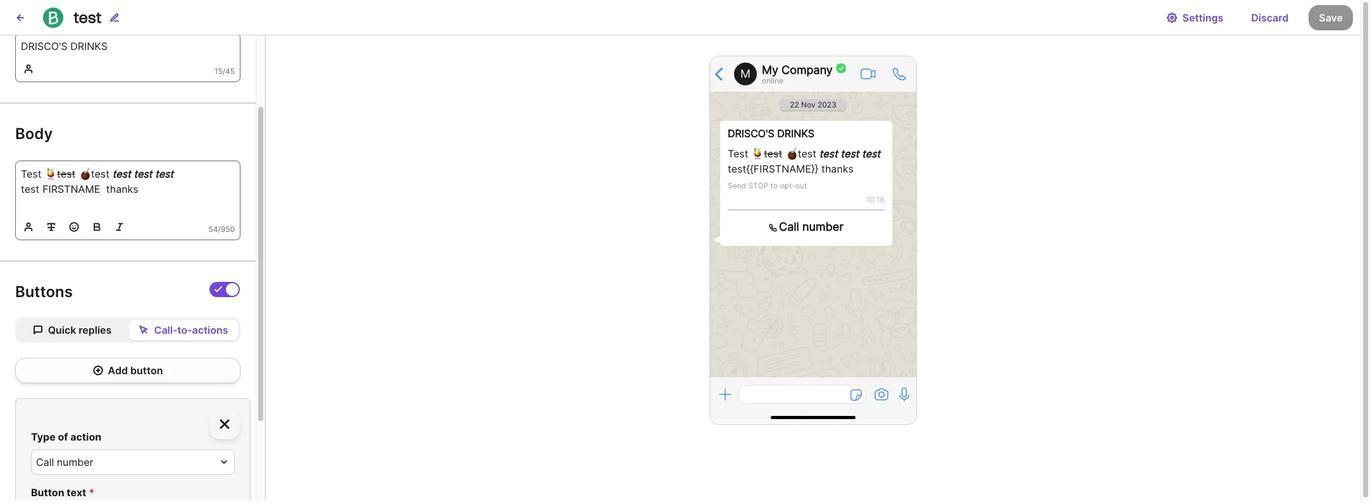 Task type: locate. For each thing, give the bounding box(es) containing it.
of
[[58, 431, 68, 444]]

/
[[223, 67, 225, 76], [218, 225, 221, 234]]

🍹 inside rich text editor, main text field
[[44, 168, 57, 180]]

number
[[802, 220, 844, 234], [57, 456, 93, 469]]

🧉test
[[785, 147, 816, 160], [78, 168, 109, 180]]

54 / 950
[[208, 225, 235, 234]]

0 horizontal spatial /
[[218, 225, 221, 234]]

drinks
[[70, 40, 108, 53], [777, 127, 814, 140]]

drisco's down back button image
[[21, 40, 68, 53]]

discard button
[[1241, 5, 1299, 30]]

drisco's inside text field
[[21, 40, 68, 53]]

Rich Text Editor, main text field
[[16, 34, 240, 56]]

call down send stop to opt-out 10:16
[[779, 220, 799, 234]]

🍹 up firstname
[[44, 168, 57, 180]]

1 vertical spatial call number
[[36, 456, 93, 469]]

🧉test inside rich text editor, main text field
[[78, 168, 109, 180]]

opt-
[[780, 181, 795, 190]]

🍹 for {{firstname}}
[[751, 147, 764, 160]]

1 vertical spatial test
[[21, 168, 41, 180]]

drisco's drinks down the 22
[[728, 127, 814, 140]]

0 vertical spatial test 🍹 test 🧉test
[[728, 147, 816, 160]]

drisco's drinks down back button image
[[21, 40, 108, 53]]

call-
[[154, 324, 177, 337]]

test 🍹 test 🧉test inside rich text editor, main text field
[[21, 168, 109, 180]]

0 horizontal spatial call
[[36, 456, 54, 469]]

🧉test up firstname
[[78, 168, 109, 180]]

test
[[728, 147, 748, 160], [21, 168, 41, 180]]

0 vertical spatial 🧉test
[[785, 147, 816, 160]]

call number down "type of action"
[[36, 456, 93, 469]]

1 horizontal spatial 🧉test
[[785, 147, 816, 160]]

add button
[[108, 365, 163, 377]]

discard
[[1251, 11, 1289, 24]]

0 horizontal spatial test 🍹 test 🧉test
[[21, 168, 109, 180]]

number down send stop to opt-out 10:16
[[802, 220, 844, 234]]

company
[[782, 63, 833, 76]]

nov
[[801, 100, 816, 109]]

online
[[762, 76, 783, 85]]

call number down send stop to opt-out 10:16
[[779, 220, 844, 234]]

stop
[[748, 181, 768, 190]]

15
[[214, 67, 223, 76]]

1 vertical spatial test 🍹 test 🧉test
[[21, 168, 109, 180]]

🧉test up {{firstname}} thanks at the right
[[785, 147, 816, 160]]

{{firstname}} thanks
[[746, 163, 854, 175]]

to-
[[177, 324, 192, 337]]

0 horizontal spatial drisco's
[[21, 40, 68, 53]]

10:16
[[866, 195, 885, 204]]

/ for test 🍹
[[218, 225, 221, 234]]

drisco's up {{firstname}}
[[728, 127, 774, 140]]

test down the body
[[21, 168, 41, 180]]

/ for drisco's drinks
[[223, 67, 225, 76]]

save button
[[1309, 5, 1353, 30]]

{{firstname}}
[[746, 163, 819, 175]]

test 🍹 test 🧉test for {{firstname}}
[[728, 147, 816, 160]]

45
[[225, 67, 235, 76]]

0 horizontal spatial call number
[[36, 456, 93, 469]]

1 horizontal spatial test
[[728, 147, 748, 160]]

0 vertical spatial test
[[728, 147, 748, 160]]

number down "type of action"
[[57, 456, 93, 469]]

0 vertical spatial drisco's
[[21, 40, 68, 53]]

buttons
[[15, 283, 73, 301]]

1 vertical spatial 🧉test
[[78, 168, 109, 180]]

add
[[108, 365, 128, 377]]

0 horizontal spatial drinks
[[70, 40, 108, 53]]

m
[[740, 67, 751, 80]]

🍹
[[751, 147, 764, 160], [44, 168, 57, 180]]

None checkbox
[[209, 282, 240, 298]]

1 vertical spatial number
[[57, 456, 93, 469]]

test
[[73, 8, 102, 26], [728, 147, 883, 175], [764, 147, 782, 160], [819, 147, 838, 160], [841, 147, 859, 160], [862, 147, 880, 160], [57, 168, 75, 180], [112, 168, 131, 180], [134, 168, 152, 180], [155, 168, 174, 180], [21, 183, 39, 196]]

0 horizontal spatial test
[[21, 168, 41, 180]]

0 vertical spatial drisco's drinks
[[21, 40, 108, 53]]

1 vertical spatial drisco's drinks
[[728, 127, 814, 140]]

0 vertical spatial /
[[223, 67, 225, 76]]

test for {{firstname}} thanks
[[728, 147, 748, 160]]

quick replies button
[[18, 320, 127, 341]]

test inside rich text editor, main text field
[[21, 168, 41, 180]]

drisco's drinks
[[21, 40, 108, 53], [728, 127, 814, 140]]

drisco's
[[21, 40, 68, 53], [728, 127, 774, 140]]

1 horizontal spatial /
[[223, 67, 225, 76]]

1 horizontal spatial call
[[779, 220, 799, 234]]

0 horizontal spatial 🧉test
[[78, 168, 109, 180]]

0 vertical spatial number
[[802, 220, 844, 234]]

test 🍹 test 🧉test up {{firstname}}
[[728, 147, 816, 160]]

0 vertical spatial drinks
[[70, 40, 108, 53]]

1 horizontal spatial 🍹
[[751, 147, 764, 160]]

1 vertical spatial 🍹
[[44, 168, 57, 180]]

dialog
[[1361, 0, 1370, 501]]

0 horizontal spatial 🍹
[[44, 168, 57, 180]]

🍹 up {{firstname}}
[[751, 147, 764, 160]]

1 horizontal spatial drisco's
[[728, 127, 774, 140]]

0 horizontal spatial number
[[57, 456, 93, 469]]

0 horizontal spatial drisco's drinks
[[21, 40, 108, 53]]

settings
[[1183, 11, 1224, 24]]

0 vertical spatial 🍹
[[751, 147, 764, 160]]

button
[[130, 365, 163, 377]]

test 🍹 test 🧉test for firstname
[[21, 168, 109, 180]]

0 vertical spatial call
[[779, 220, 799, 234]]

call number
[[779, 220, 844, 234], [36, 456, 93, 469]]

1 vertical spatial call
[[36, 456, 54, 469]]

test 🍹 test 🧉test
[[728, 147, 816, 160], [21, 168, 109, 180]]

950
[[221, 225, 235, 234]]

call down type on the left of page
[[36, 456, 54, 469]]

1 vertical spatial /
[[218, 225, 221, 234]]

edit template name image
[[109, 12, 119, 22]]

1 horizontal spatial drisco's drinks
[[728, 127, 814, 140]]

call
[[779, 220, 799, 234], [36, 456, 54, 469]]

54
[[208, 225, 218, 234]]

my
[[762, 63, 778, 76]]

test up send
[[728, 147, 748, 160]]

test for test test test test firstname ⁠⁠⁠⁠⁠⁠⁠ thanks
[[21, 168, 41, 180]]

test 🍹 test 🧉test up firstname
[[21, 168, 109, 180]]

1 horizontal spatial call number
[[779, 220, 844, 234]]

firstname
[[43, 183, 100, 196]]

1 horizontal spatial test 🍹 test 🧉test
[[728, 147, 816, 160]]

back button image
[[15, 12, 25, 22]]

15 / 45
[[214, 67, 235, 76]]

1 vertical spatial drinks
[[777, 127, 814, 140]]



Task type: describe. For each thing, give the bounding box(es) containing it.
1 horizontal spatial number
[[802, 220, 844, 234]]

text
[[67, 487, 86, 499]]

call-to-actions
[[154, 324, 228, 337]]

button text *
[[31, 487, 95, 499]]

🧉test for firstname
[[78, 168, 109, 180]]

save
[[1319, 11, 1343, 24]]

call inside popup button
[[36, 456, 54, 469]]

action
[[70, 431, 101, 444]]

settings button
[[1156, 5, 1234, 30]]

send stop to opt-out 10:16
[[728, 181, 885, 204]]

type of action
[[31, 431, 101, 444]]

drinks inside text field
[[70, 40, 108, 53]]

my company online
[[762, 63, 833, 85]]

0 vertical spatial call number
[[779, 220, 844, 234]]

test test test test firstname ⁠⁠⁠⁠⁠⁠⁠ thanks
[[21, 168, 174, 196]]

2023
[[818, 100, 837, 109]]

send
[[728, 181, 746, 190]]

🧉test for {{firstname}}
[[785, 147, 816, 160]]

call-to-actions button
[[129, 320, 238, 341]]

to
[[771, 181, 778, 190]]

quick replies
[[48, 324, 112, 337]]

⁠⁠⁠⁠⁠⁠⁠ thanks
[[103, 183, 138, 196]]

out
[[795, 181, 807, 190]]

number inside popup button
[[57, 456, 93, 469]]

replies
[[79, 324, 112, 337]]

call number inside the call number popup button
[[36, 456, 93, 469]]

thanks
[[821, 163, 854, 175]]

call number button
[[31, 450, 235, 475]]

type
[[31, 431, 56, 444]]

drisco's drinks inside text field
[[21, 40, 108, 53]]

22
[[790, 100, 799, 109]]

button
[[31, 487, 64, 499]]

test test test
[[819, 147, 880, 160]]

22 nov 2023
[[790, 100, 837, 109]]

1 vertical spatial drisco's
[[728, 127, 774, 140]]

actions
[[192, 324, 228, 337]]

🍹 for firstname
[[44, 168, 57, 180]]

body
[[15, 125, 53, 143]]

quick
[[48, 324, 76, 337]]

Rich Text Editor, main text field
[[16, 162, 240, 215]]

1 horizontal spatial drinks
[[777, 127, 814, 140]]

*
[[89, 487, 95, 499]]

add button button
[[15, 358, 240, 384]]



Task type: vqa. For each thing, say whether or not it's contained in the screenshot.
Deals link
no



